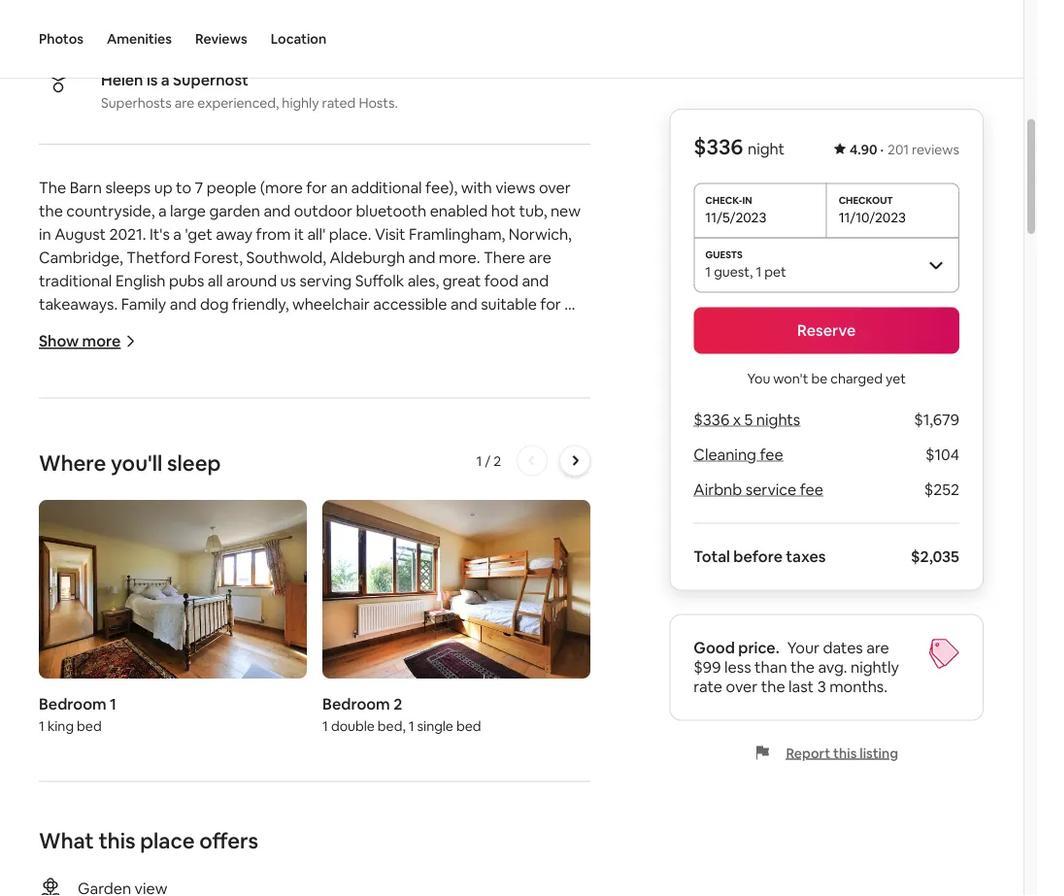 Task type: locate. For each thing, give the bounding box(es) containing it.
southwold,
[[246, 248, 326, 268]]

place down beds,
[[316, 504, 355, 524]]

(on
[[431, 527, 454, 547]]

are down norwich,
[[529, 248, 552, 268]]

there inside *please enquire for low season midweek discounts* we welcome guests with a dog. eye is a rural area. we are next to a farm (supplying posh pigs to supermarkets) and there are farms and orchards all around. so you will see, hear and smell animals and farm machinery. we love it. there are walks
[[428, 877, 470, 896]]

1 barn from the top
[[70, 178, 102, 198]]

a right on
[[360, 737, 368, 757]]

1 horizontal spatial there
[[484, 248, 525, 268]]

library,
[[518, 574, 566, 594]]

0 vertical spatial additional
[[351, 178, 422, 198]]

0 vertical spatial this
[[834, 745, 857, 762]]

helen is a superhost superhosts are experienced, highly rated hosts.
[[101, 70, 398, 112]]

0 horizontal spatial august
[[55, 224, 106, 244]]

are up farms
[[241, 830, 264, 850]]

2 bedroom from the left
[[323, 694, 390, 714]]

we down locally
[[39, 527, 63, 547]]

barn,
[[288, 667, 324, 687], [299, 737, 335, 757]]

1 horizontal spatial enabled
[[430, 201, 488, 221]]

the up cambridge,
[[39, 201, 63, 221]]

photos button
[[39, 0, 84, 78]]

a up superhosts
[[161, 70, 170, 90]]

travellers. down family on the left top
[[103, 318, 173, 338]]

show more button
[[39, 332, 136, 352]]

bedroom inside bedroom 1 1 king bed
[[39, 694, 107, 714]]

for up it's
[[516, 527, 537, 547]]

farm up orchards
[[334, 830, 368, 850]]

0 vertical spatial over
[[539, 178, 571, 198]]

1 horizontal spatial 7
[[195, 178, 203, 198]]

1 vertical spatial it's
[[285, 411, 305, 431]]

all'
[[307, 224, 326, 244]]

a left 'rural'
[[129, 830, 137, 850]]

down
[[256, 574, 296, 594]]

a up sofa
[[382, 504, 391, 524]]

the left lockbox.
[[241, 29, 262, 46]]

bed inside bedroom 2 1 double bed, 1 single bed
[[456, 718, 481, 735]]

1 guests from the top
[[39, 667, 89, 687]]

2 horizontal spatial all
[[386, 854, 401, 874]]

garden, up the "bbq,"
[[515, 434, 569, 454]]

can left park in the left bottom of the page
[[93, 737, 119, 757]]

is inside helen is a superhost superhosts are experienced, highly rated hosts.
[[147, 70, 158, 90]]

to right up at the top left
[[176, 178, 191, 198]]

over inside "the barn sleeps up to 7 people (more for an additional fee), with views over the countryside, a large garden and outdoor bluetooth enabled hot tub, new in august 2021. it's a 'get away from it all' place. visit framlingham, norwich, cambridge, thetford forest, southwold, aldeburgh and more. there are traditional english pubs all around us serving suffolk ales, great food and takeaways. family and dog friendly, wheelchair accessible and suitable for business travellers. superhosts!"
[[539, 178, 571, 198]]

1 horizontal spatial over
[[726, 677, 758, 697]]

1 vertical spatial place
[[140, 828, 195, 856]]

0 horizontal spatial 2
[[394, 694, 402, 714]]

large inside the barn has been renovated from a stable block and woodsheds into a modern and spacious living space. it's rural, single level (no stairs) and brilliant for groups, families, couples and business travellers. there's a large garden, outdoor bluetooth enabled hot tub (brand new in august 2021), gas bbq, living/dining space, games room, comfy beds, cooking space and lots to do locally and further afield. we're a great place for a special occasion. we sleep 7 in 'proper' beds and have a double sofa bed (on request for a small additional fee).  when the weather's fine, you live outdoors, when it's not, we have what you need to hunker down indoors, with a smart tv, book library, board games, table football and table tennis!
[[475, 434, 511, 454]]

table
[[140, 597, 177, 617], [269, 597, 306, 617]]

0 horizontal spatial place
[[140, 828, 195, 856]]

0 vertical spatial fee
[[760, 445, 783, 465]]

1 towels from the left
[[176, 691, 223, 711]]

1 horizontal spatial place
[[316, 504, 355, 524]]

with up superhost
[[211, 29, 238, 46]]

bed down tub.
[[77, 718, 102, 735]]

2021.
[[109, 224, 146, 244]]

all inside "the barn sleeps up to 7 people (more for an additional fee), with views over the countryside, a large garden and outdoor bluetooth enabled hot tub, new in august 2021. it's a 'get away from it all' place. visit framlingham, norwich, cambridge, thetford forest, southwold, aldeburgh and more. there are traditional english pubs all around us serving suffolk ales, great food and takeaways. family and dog friendly, wheelchair accessible and suitable for business travellers. superhosts!"
[[208, 271, 223, 291]]

0 vertical spatial there
[[484, 248, 525, 268]]

on
[[338, 737, 356, 757]]

1 vertical spatial large
[[475, 434, 511, 454]]

2 $336 from the top
[[694, 410, 730, 430]]

2 horizontal spatial you
[[484, 854, 510, 874]]

0 horizontal spatial is
[[115, 830, 125, 850]]

0 vertical spatial august
[[55, 224, 106, 244]]

from inside "the barn sleeps up to 7 people (more for an additional fee), with views over the countryside, a large garden and outdoor bluetooth enabled hot tub, new in august 2021. it's a 'get away from it all' place. visit framlingham, norwich, cambridge, thetford forest, southwold, aldeburgh and more. there are traditional english pubs all around us serving suffolk ales, great food and takeaways. family and dog friendly, wheelchair accessible and suitable for business travellers. superhosts!"
[[256, 224, 291, 244]]

enabled up games
[[175, 457, 233, 477]]

1 vertical spatial have
[[39, 574, 73, 594]]

to up will
[[520, 830, 536, 850]]

barn up modern
[[70, 388, 102, 407]]

report this listing button
[[755, 745, 898, 762]]

months.
[[830, 677, 888, 697]]

0 vertical spatial guests
[[39, 667, 89, 687]]

1 vertical spatial all
[[174, 667, 189, 687]]

2 horizontal spatial bed
[[456, 718, 481, 735]]

0 vertical spatial all
[[208, 271, 223, 291]]

in up cambridge,
[[39, 224, 51, 244]]

business inside the barn has been renovated from a stable block and woodsheds into a modern and spacious living space. it's rural, single level (no stairs) and brilliant for groups, families, couples and business travellers. there's a large garden, outdoor bluetooth enabled hot tub (brand new in august 2021), gas bbq, living/dining space, games room, comfy beds, cooking space and lots to do locally and further afield. we're a great place for a special occasion. we sleep 7 in 'proper' beds and have a double sofa bed (on request for a small additional fee).  when the weather's fine, you live outdoors, when it's not, we have what you need to hunker down indoors, with a smart tv, book library, board games, table football and table tennis!
[[271, 434, 332, 454]]

with down live
[[360, 574, 392, 594]]

helen
[[101, 70, 143, 90]]

august inside "the barn sleeps up to 7 people (more for an additional fee), with views over the countryside, a large garden and outdoor bluetooth enabled hot tub, new in august 2021. it's a 'get away from it all' place. visit framlingham, norwich, cambridge, thetford forest, southwold, aldeburgh and more. there are traditional english pubs all around us serving suffolk ales, great food and takeaways. family and dog friendly, wheelchair accessible and suitable for business travellers. superhosts!"
[[55, 224, 106, 244]]

there up food at the left top
[[484, 248, 525, 268]]

driveway.
[[425, 737, 492, 757]]

there inside "the barn sleeps up to 7 people (more for an additional fee), with views over the countryside, a large garden and outdoor bluetooth enabled hot tub, new in august 2021. it's a 'get away from it all' place. visit framlingham, norwich, cambridge, thetford forest, southwold, aldeburgh and more. there are traditional english pubs all around us serving suffolk ales, great food and takeaways. family and dog friendly, wheelchair accessible and suitable for business travellers. superhosts!"
[[484, 248, 525, 268]]

bed inside bedroom 1 1 king bed
[[77, 718, 102, 735]]

what this place offers
[[39, 828, 259, 856]]

are down so
[[473, 877, 496, 896]]

new inside "the barn sleeps up to 7 people (more for an additional fee), with views over the countryside, a large garden and outdoor bluetooth enabled hot tub, new in august 2021. it's a 'get away from it all' place. visit framlingham, norwich, cambridge, thetford forest, southwold, aldeburgh and more. there are traditional english pubs all around us serving suffolk ales, great food and takeaways. family and dog friendly, wheelchair accessible and suitable for business travellers. superhosts!"
[[551, 201, 581, 221]]

has
[[105, 388, 130, 407]]

1 horizontal spatial august
[[392, 457, 444, 477]]

1 vertical spatial over
[[726, 677, 758, 697]]

hot down views
[[491, 201, 516, 221]]

2 can from the top
[[93, 737, 119, 757]]

$336 left night
[[694, 133, 743, 161]]

1 horizontal spatial large
[[475, 434, 511, 454]]

bedroom 1. king size bed with en suite shower room, wardrobe and views to the garden. can accommodate an extra mattress (extra fee) or travel cot if needed. image
[[39, 500, 307, 679], [39, 500, 307, 679]]

0 horizontal spatial bluetooth
[[101, 457, 171, 477]]

2 vertical spatial all
[[386, 854, 401, 874]]

farm down farms
[[232, 877, 266, 896]]

barn, left on
[[299, 737, 335, 757]]

we inside the barn has been renovated from a stable block and woodsheds into a modern and spacious living space. it's rural, single level (no stairs) and brilliant for groups, families, couples and business travellers. there's a large garden, outdoor bluetooth enabled hot tub (brand new in august 2021), gas bbq, living/dining space, games room, comfy beds, cooking space and lots to do locally and further afield. we're a great place for a special occasion. we sleep 7 in 'proper' beds and have a double sofa bed (on request for a small additional fee).  when the weather's fine, you live outdoors, when it's not, we have what you need to hunker down indoors, with a smart tv, book library, board games, table football and table tennis!
[[39, 527, 63, 547]]

from left it
[[256, 224, 291, 244]]

beds,
[[324, 481, 363, 501]]

0 horizontal spatial over
[[539, 178, 571, 198]]

outdoor up all'
[[294, 201, 353, 221]]

a inside helen is a superhost superhosts are experienced, highly rated hosts.
[[161, 70, 170, 90]]

last
[[789, 677, 814, 697]]

farm
[[334, 830, 368, 850], [232, 877, 266, 896]]

2 right /
[[494, 453, 501, 470]]

superhost
[[173, 70, 248, 90]]

animals
[[145, 877, 199, 896]]

1 horizontal spatial single
[[417, 718, 453, 735]]

stable
[[300, 388, 344, 407]]

1 horizontal spatial new
[[551, 201, 581, 221]]

0 horizontal spatial outdoor
[[39, 457, 97, 477]]

and up occasion. on the bottom
[[474, 481, 501, 501]]

block
[[347, 388, 386, 407]]

0 horizontal spatial it's
[[150, 224, 170, 244]]

1 vertical spatial sleep
[[66, 527, 104, 547]]

0 horizontal spatial single
[[348, 411, 389, 431]]

bedroom for bedroom 1
[[39, 694, 107, 714]]

are
[[175, 95, 195, 112], [529, 248, 552, 268], [867, 638, 889, 658], [241, 830, 264, 850], [219, 854, 241, 874], [473, 877, 496, 896]]

outdoor inside "the barn sleeps up to 7 people (more for an additional fee), with views over the countryside, a large garden and outdoor bluetooth enabled hot tub, new in august 2021. it's a 'get away from it all' place. visit framlingham, norwich, cambridge, thetford forest, southwold, aldeburgh and more. there are traditional english pubs all around us serving suffolk ales, great food and takeaways. family and dog friendly, wheelchair accessible and suitable for business travellers. superhosts!"
[[294, 201, 353, 221]]

2
[[494, 453, 501, 470], [394, 694, 402, 714]]

1 down "*please"
[[323, 718, 328, 735]]

0 horizontal spatial all
[[174, 667, 189, 687]]

0 vertical spatial bluetooth
[[356, 201, 427, 221]]

0 horizontal spatial you
[[115, 574, 141, 594]]

0 vertical spatial is
[[147, 70, 158, 90]]

hot up room,
[[236, 457, 261, 477]]

1 vertical spatial you
[[115, 574, 141, 594]]

afield.
[[171, 504, 214, 524]]

posh
[[448, 830, 484, 850]]

reserve
[[798, 321, 856, 340]]

1 bedroom from the left
[[39, 694, 107, 714]]

0 vertical spatial sleep
[[167, 450, 221, 478]]

you
[[332, 551, 358, 571], [115, 574, 141, 594], [484, 854, 510, 874]]

1 vertical spatial 2
[[394, 694, 402, 714]]

great inside "the barn sleeps up to 7 people (more for an additional fee), with views over the countryside, a large garden and outdoor bluetooth enabled hot tub, new in august 2021. it's a 'get away from it all' place. visit framlingham, norwich, cambridge, thetford forest, southwold, aldeburgh and more. there are traditional english pubs all around us serving suffolk ales, great food and takeaways. family and dog friendly, wheelchair accessible and suitable for business travellers. superhosts!"
[[443, 271, 481, 291]]

from
[[256, 224, 291, 244], [250, 388, 285, 407]]

1 vertical spatial great
[[274, 504, 313, 524]]

place down low
[[140, 828, 195, 856]]

1 vertical spatial guests
[[39, 737, 89, 757]]

groups,
[[63, 434, 117, 454]]

house
[[507, 667, 550, 687]]

can up tub.
[[93, 667, 119, 687]]

your dates are $99 less than the avg. nightly rate over the last 3 months.
[[694, 638, 899, 697]]

what
[[76, 574, 112, 594]]

weather's
[[225, 551, 295, 571]]

1 left guest
[[706, 263, 711, 280]]

1 horizontal spatial this
[[834, 745, 857, 762]]

an
[[330, 178, 348, 198]]

1 vertical spatial business
[[271, 434, 332, 454]]

1 horizontal spatial have
[[263, 527, 297, 547]]

to right next
[[303, 830, 319, 850]]

great inside the barn has been renovated from a stable block and woodsheds into a modern and spacious living space. it's rural, single level (no stairs) and brilliant for groups, families, couples and business travellers. there's a large garden, outdoor bluetooth enabled hot tub (brand new in august 2021), gas bbq, living/dining space, games room, comfy beds, cooking space and lots to do locally and further afield. we're a great place for a special occasion. we sleep 7 in 'proper' beds and have a double sofa bed (on request for a small additional fee).  when the weather's fine, you live outdoors, when it's not, we have what you need to hunker down indoors, with a smart tv, book library, board games, table football and table tennis!
[[274, 504, 313, 524]]

the left barn,
[[250, 691, 274, 711]]

enabled inside the barn has been renovated from a stable block and woodsheds into a modern and spacious living space. it's rural, single level (no stairs) and brilliant for groups, families, couples and business travellers. there's a large garden, outdoor bluetooth enabled hot tub (brand new in august 2021), gas bbq, living/dining space, games room, comfy beds, cooking space and lots to do locally and further afield. we're a great place for a special occasion. we sleep 7 in 'proper' beds and have a double sofa bed (on request for a small additional fee).  when the weather's fine, you live outdoors, when it's not, we have what you need to hunker down indoors, with a smart tv, book library, board games, table football and table tennis!
[[175, 457, 233, 477]]

bedroom up king
[[39, 694, 107, 714]]

is right eye
[[115, 830, 125, 850]]

single down your
[[417, 718, 453, 735]]

$336 for $336 x 5 nights
[[694, 410, 730, 430]]

1 horizontal spatial table
[[269, 597, 306, 617]]

good price.
[[694, 638, 780, 658]]

friendly,
[[232, 294, 289, 314]]

1
[[706, 263, 711, 280], [756, 263, 762, 280], [476, 453, 482, 470], [110, 694, 117, 714], [39, 718, 44, 735], [323, 718, 328, 735], [409, 718, 414, 735]]

1 vertical spatial barn
[[70, 388, 102, 407]]

sleep inside the barn has been renovated from a stable block and woodsheds into a modern and spacious living space. it's rural, single level (no stairs) and brilliant for groups, families, couples and business travellers. there's a large garden, outdoor bluetooth enabled hot tub (brand new in august 2021), gas bbq, living/dining space, games room, comfy beds, cooking space and lots to do locally and further afield. we're a great place for a special occasion. we sleep 7 in 'proper' beds and have a double sofa bed (on request for a small additional fee).  when the weather's fine, you live outdoors, when it's not, we have what you need to hunker down indoors, with a smart tv, book library, board games, table football and table tennis!
[[66, 527, 104, 547]]

1 vertical spatial from
[[250, 388, 285, 407]]

private
[[372, 737, 422, 757]]

family
[[121, 294, 166, 314]]

barn for sleeps
[[70, 178, 102, 198]]

additional up the what
[[39, 551, 110, 571]]

1 horizontal spatial farm
[[334, 830, 368, 850]]

the barn sleeps up to 7 people (more for an additional fee), with views over the countryside, a large garden and outdoor bluetooth enabled hot tub, new in august 2021. it's a 'get away from it all' place. visit framlingham, norwich, cambridge, thetford forest, southwold, aldeburgh and more. there are traditional english pubs all around us serving suffolk ales, great food and takeaways. family and dog friendly, wheelchair accessible and suitable for business travellers. superhosts!
[[39, 178, 584, 338]]

0 vertical spatial double
[[312, 527, 362, 547]]

and down space.
[[241, 434, 268, 454]]

1 vertical spatial august
[[392, 457, 444, 477]]

0 horizontal spatial garden,
[[387, 667, 442, 687]]

comfy
[[275, 481, 321, 501]]

are right dates
[[867, 638, 889, 658]]

additional inside the barn has been renovated from a stable block and woodsheds into a modern and spacious living space. it's rural, single level (no stairs) and brilliant for groups, families, couples and business travellers. there's a large garden, outdoor bluetooth enabled hot tub (brand new in august 2021), gas bbq, living/dining space, games room, comfy beds, cooking space and lots to do locally and further afield. we're a great place for a special occasion. we sleep 7 in 'proper' beds and have a double sofa bed (on request for a small additional fee).  when the weather's fine, you live outdoors, when it's not, we have what you need to hunker down indoors, with a smart tv, book library, board games, table football and table tennis!
[[39, 551, 110, 571]]

it's left rural,
[[285, 411, 305, 431]]

bedroom 2 - double bed with single bed over, wardrobe and view to garden. can accommodate an extra mattress (extra fee) or travel cot if needed. image
[[323, 500, 591, 679], [323, 500, 591, 679]]

have up weather's
[[263, 527, 297, 547]]

2 up bed,
[[394, 694, 402, 714]]

1 vertical spatial $336
[[694, 410, 730, 430]]

smell
[[105, 877, 142, 896]]

brilliant
[[532, 411, 584, 431]]

double up "fine,"
[[312, 527, 362, 547]]

august up cambridge,
[[55, 224, 106, 244]]

0 horizontal spatial bedroom
[[39, 694, 107, 714]]

fee).
[[113, 551, 145, 571]]

additional up visit
[[351, 178, 422, 198]]

double inside the barn has been renovated from a stable block and woodsheds into a modern and spacious living space. it's rural, single level (no stairs) and brilliant for groups, families, couples and business travellers. there's a large garden, outdoor bluetooth enabled hot tub (brand new in august 2021), gas bbq, living/dining space, games room, comfy beds, cooking space and lots to do locally and further afield. we're a great place for a special occasion. we sleep 7 in 'proper' beds and have a double sofa bed (on request for a small additional fee).  when the weather's fine, you live outdoors, when it's not, we have what you need to hunker down indoors, with a smart tv, book library, board games, table football and table tennis!
[[312, 527, 362, 547]]

sleep
[[167, 450, 221, 478], [66, 527, 104, 547]]

1 horizontal spatial sleep
[[167, 450, 221, 478]]

hunker
[[204, 574, 253, 594]]

bbq,
[[521, 457, 555, 477]]

you down pigs
[[484, 854, 510, 874]]

1 horizontal spatial it's
[[285, 411, 305, 431]]

place.
[[329, 224, 371, 244]]

the down beds
[[198, 551, 222, 571]]

garden, up your
[[387, 667, 442, 687]]

where
[[39, 450, 106, 478]]

we right tub.
[[98, 691, 122, 711]]

is inside *please enquire for low season midweek discounts* we welcome guests with a dog. eye is a rural area. we are next to a farm (supplying posh pigs to supermarkets) and there are farms and orchards all around. so you will see, hear and smell animals and farm machinery. we love it. there are walks
[[115, 830, 125, 850]]

7 left people on the top of page
[[195, 178, 203, 198]]

single inside the barn has been renovated from a stable block and woodsheds into a modern and spacious living space. it's rural, single level (no stairs) and brilliant for groups, families, couples and business travellers. there's a large garden, outdoor bluetooth enabled hot tub (brand new in august 2021), gas bbq, living/dining space, games room, comfy beds, cooking space and lots to do locally and further afield. we're a great place for a special occasion. we sleep 7 in 'proper' beds and have a double sofa bed (on request for a small additional fee).  when the weather's fine, you live outdoors, when it's not, we have what you need to hunker down indoors, with a smart tv, book library, board games, table football and table tennis!
[[348, 411, 389, 431]]

of
[[250, 737, 265, 757]]

barn inside "the barn sleeps up to 7 people (more for an additional fee), with views over the countryside, a large garden and outdoor bluetooth enabled hot tub, new in august 2021. it's a 'get away from it all' place. visit framlingham, norwich, cambridge, thetford forest, southwold, aldeburgh and more. there are traditional english pubs all around us serving suffolk ales, great food and takeaways. family and dog friendly, wheelchair accessible and suitable for business travellers. superhosts!"
[[70, 178, 102, 198]]

reserve button
[[694, 307, 960, 354]]

and inside guests can access all rooms in the barn, plus the garden, summer house and hot tub. we supply towels for the barn, *please bring your own extra towels for the hot tub* guests can park right in front of the barn, on a private driveway.
[[554, 667, 581, 687]]

with inside the barn has been renovated from a stable block and woodsheds into a modern and spacious living space. it's rural, single level (no stairs) and brilliant for groups, families, couples and business travellers. there's a large garden, outdoor bluetooth enabled hot tub (brand new in august 2021), gas bbq, living/dining space, games room, comfy beds, cooking space and lots to do locally and further afield. we're a great place for a special occasion. we sleep 7 in 'proper' beds and have a double sofa bed (on request for a small additional fee).  when the weather's fine, you live outdoors, when it's not, we have what you need to hunker down indoors, with a smart tv, book library, board games, table football and table tennis!
[[360, 574, 392, 594]]

1 horizontal spatial garden,
[[515, 434, 569, 454]]

bluetooth
[[356, 201, 427, 221], [101, 457, 171, 477]]

bed,
[[378, 718, 406, 735]]

over right rate
[[726, 677, 758, 697]]

total before taxes
[[694, 547, 826, 567]]

there down around.
[[428, 877, 470, 896]]

garden, inside guests can access all rooms in the barn, plus the garden, summer house and hot tub. we supply towels for the barn, *please bring your own extra towels for the hot tub* guests can park right in front of the barn, on a private driveway.
[[387, 667, 442, 687]]

fee right service
[[800, 480, 824, 500]]

occasion.
[[447, 504, 514, 524]]

guest
[[714, 263, 750, 280]]

0 vertical spatial barn
[[70, 178, 102, 198]]

the left sleeps
[[39, 178, 66, 198]]

to
[[176, 178, 191, 198], [533, 481, 549, 501], [185, 574, 200, 594], [303, 830, 319, 850], [520, 830, 536, 850]]

bedroom inside bedroom 2 1 double bed, 1 single bed
[[323, 694, 390, 714]]

barn, up barn,
[[288, 667, 324, 687]]

0 horizontal spatial have
[[39, 574, 73, 594]]

suffolk
[[355, 271, 404, 291]]

0 vertical spatial 2
[[494, 453, 501, 470]]

for down modern
[[39, 434, 60, 454]]

1 vertical spatial can
[[93, 737, 119, 757]]

location
[[271, 30, 327, 48]]

1 $336 from the top
[[694, 133, 743, 161]]

the inside "the barn sleeps up to 7 people (more for an additional fee), with views over the countryside, a large garden and outdoor bluetooth enabled hot tub, new in august 2021. it's a 'get away from it all' place. visit framlingham, norwich, cambridge, thetford forest, southwold, aldeburgh and more. there are traditional english pubs all around us serving suffolk ales, great food and takeaways. family and dog friendly, wheelchair accessible and suitable for business travellers. superhosts!"
[[39, 201, 63, 221]]

0 horizontal spatial 7
[[108, 527, 116, 547]]

additional inside "the barn sleeps up to 7 people (more for an additional fee), with views over the countryside, a large garden and outdoor bluetooth enabled hot tub, new in august 2021. it's a 'get away from it all' place. visit framlingham, norwich, cambridge, thetford forest, southwold, aldeburgh and more. there are traditional english pubs all around us serving suffolk ales, great food and takeaways. family and dog friendly, wheelchair accessible and suitable for business travellers. superhosts!"
[[351, 178, 422, 198]]

1 horizontal spatial fee
[[800, 480, 824, 500]]

x
[[733, 410, 741, 430]]

couples
[[182, 434, 237, 454]]

1 vertical spatial garden,
[[387, 667, 442, 687]]

in right right
[[195, 737, 207, 757]]

1 vertical spatial new
[[343, 457, 373, 477]]

are down superhost
[[175, 95, 195, 112]]

single down block
[[348, 411, 389, 431]]

further
[[117, 504, 168, 524]]

garden, inside the barn has been renovated from a stable block and woodsheds into a modern and spacious living space. it's rural, single level (no stairs) and brilliant for groups, families, couples and business travellers. there's a large garden, outdoor bluetooth enabled hot tub (brand new in august 2021), gas bbq, living/dining space, games room, comfy beds, cooking space and lots to do locally and further afield. we're a great place for a special occasion. we sleep 7 in 'proper' beds and have a double sofa bed (on request for a small additional fee).  when the weather's fine, you live outdoors, when it's not, we have what you need to hunker down indoors, with a smart tv, book library, board games, table football and table tennis!
[[515, 434, 569, 454]]

airbnb service fee
[[694, 480, 824, 500]]

1 horizontal spatial is
[[147, 70, 158, 90]]

bedroom
[[39, 694, 107, 714], [323, 694, 390, 714]]

all
[[208, 271, 223, 291], [174, 667, 189, 687], [386, 854, 401, 874]]

serving
[[300, 271, 352, 291]]

2 barn from the top
[[70, 388, 102, 407]]

1 vertical spatial is
[[115, 830, 125, 850]]

0 vertical spatial large
[[170, 201, 206, 221]]

0 vertical spatial 7
[[195, 178, 203, 198]]

1 vertical spatial double
[[331, 718, 375, 735]]

bedroom 1 1 king bed
[[39, 694, 117, 735]]

0 horizontal spatial additional
[[39, 551, 110, 571]]

large up 'get
[[170, 201, 206, 221]]

tub
[[264, 457, 289, 477]]

all up dog
[[208, 271, 223, 291]]

check yourself in with the lockbox.
[[101, 29, 318, 46]]

is up superhosts
[[147, 70, 158, 90]]

0 horizontal spatial sleep
[[66, 527, 104, 547]]

1 horizontal spatial business
[[271, 434, 332, 454]]

you won't be charged yet
[[747, 370, 906, 387]]

park
[[122, 737, 154, 757]]

bedroom for bedroom 2
[[323, 694, 390, 714]]

be
[[812, 370, 828, 387]]

1 vertical spatial this
[[99, 828, 136, 856]]

barn inside the barn has been renovated from a stable block and woodsheds into a modern and spacious living space. it's rural, single level (no stairs) and brilliant for groups, families, couples and business travellers. there's a large garden, outdoor bluetooth enabled hot tub (brand new in august 2021), gas bbq, living/dining space, games room, comfy beds, cooking space and lots to do locally and further afield. we're a great place for a special occasion. we sleep 7 in 'proper' beds and have a double sofa bed (on request for a small additional fee).  when the weather's fine, you live outdoors, when it's not, we have what you need to hunker down indoors, with a smart tv, book library, board games, table football and table tennis!
[[70, 388, 102, 407]]

place
[[316, 504, 355, 524], [140, 828, 195, 856]]

bed down special
[[399, 527, 427, 547]]

0 vertical spatial great
[[443, 271, 481, 291]]

for inside *please enquire for low season midweek discounts* we welcome guests with a dog. eye is a rural area. we are next to a farm (supplying posh pigs to supermarkets) and there are farms and orchards all around. so you will see, hear and smell animals and farm machinery. we love it. there are walks
[[151, 807, 172, 827]]

a left 'get
[[173, 224, 182, 244]]

great down more. at left top
[[443, 271, 481, 291]]

august down there's
[[392, 457, 444, 477]]

great
[[443, 271, 481, 291], [274, 504, 313, 524]]

$336 for $336 night
[[694, 133, 743, 161]]

'get
[[185, 224, 213, 244]]

0 vertical spatial enabled
[[430, 201, 488, 221]]

new inside the barn has been renovated from a stable block and woodsheds into a modern and spacious living space. it's rural, single level (no stairs) and brilliant for groups, families, couples and business travellers. there's a large garden, outdoor bluetooth enabled hot tub (brand new in august 2021), gas bbq, living/dining space, games room, comfy beds, cooking space and lots to do locally and further afield. we're a great place for a special occasion. we sleep 7 in 'proper' beds and have a double sofa bed (on request for a small additional fee).  when the weather's fine, you live outdoors, when it's not, we have what you need to hunker down indoors, with a smart tv, book library, board games, table football and table tennis!
[[343, 457, 373, 477]]

guests down king
[[39, 737, 89, 757]]

/
[[485, 453, 491, 470]]

it's up thetford
[[150, 224, 170, 244]]

all inside guests can access all rooms in the barn, plus the garden, summer house and hot tub. we supply towels for the barn, *please bring your own extra towels for the hot tub* guests can park right in front of the barn, on a private driveway.
[[174, 667, 189, 687]]

reviews button
[[195, 0, 247, 78]]

1 horizontal spatial bluetooth
[[356, 201, 427, 221]]

1 vertical spatial enabled
[[175, 457, 233, 477]]

are inside helen is a superhost superhosts are experienced, highly rated hosts.
[[175, 95, 195, 112]]

nights
[[757, 410, 801, 430]]

bluetooth inside "the barn sleeps up to 7 people (more for an additional fee), with views over the countryside, a large garden and outdoor bluetooth enabled hot tub, new in august 2021. it's a 'get away from it all' place. visit framlingham, norwich, cambridge, thetford forest, southwold, aldeburgh and more. there are traditional english pubs all around us serving suffolk ales, great food and takeaways. family and dog friendly, wheelchair accessible and suitable for business travellers. superhosts!"
[[356, 201, 427, 221]]

0 vertical spatial business
[[39, 318, 100, 338]]

0 vertical spatial new
[[551, 201, 581, 221]]

double up on
[[331, 718, 375, 735]]

sleep down locally
[[66, 527, 104, 547]]

1 horizontal spatial outdoor
[[294, 201, 353, 221]]

bed inside the barn has been renovated from a stable block and woodsheds into a modern and spacious living space. it's rural, single level (no stairs) and brilliant for groups, families, couples and business travellers. there's a large garden, outdoor bluetooth enabled hot tub (brand new in august 2021), gas bbq, living/dining space, games room, comfy beds, cooking space and lots to do locally and further afield. we're a great place for a special occasion. we sleep 7 in 'proper' beds and have a double sofa bed (on request for a small additional fee).  when the weather's fine, you live outdoors, when it's not, we have what you need to hunker down indoors, with a smart tv, book library, board games, table football and table tennis!
[[399, 527, 427, 547]]

1 horizontal spatial all
[[208, 271, 223, 291]]

1 horizontal spatial towels
[[524, 691, 571, 711]]

business up (brand
[[271, 434, 332, 454]]

space,
[[129, 481, 175, 501]]

1 vertical spatial there
[[428, 877, 470, 896]]

barn,
[[278, 691, 314, 711]]

towels down rooms
[[176, 691, 223, 711]]

the inside the barn has been renovated from a stable block and woodsheds into a modern and spacious living space. it's rural, single level (no stairs) and brilliant for groups, families, couples and business travellers. there's a large garden, outdoor bluetooth enabled hot tub (brand new in august 2021), gas bbq, living/dining space, games room, comfy beds, cooking space and lots to do locally and further afield. we're a great place for a special occasion. we sleep 7 in 'proper' beds and have a double sofa bed (on request for a small additional fee).  when the weather's fine, you live outdoors, when it's not, we have what you need to hunker down indoors, with a smart tv, book library, board games, table football and table tennis!
[[39, 388, 66, 407]]

bring
[[374, 691, 411, 711]]

0 vertical spatial outdoor
[[294, 201, 353, 221]]

0 vertical spatial $336
[[694, 133, 743, 161]]

1 horizontal spatial bedroom
[[323, 694, 390, 714]]

when
[[152, 551, 195, 571]]

guests up tub.
[[39, 667, 89, 687]]

1 horizontal spatial additional
[[351, 178, 422, 198]]

and down has
[[99, 411, 126, 431]]

0 horizontal spatial new
[[343, 457, 373, 477]]

0 horizontal spatial travellers.
[[103, 318, 173, 338]]

1 vertical spatial 7
[[108, 527, 116, 547]]

1 guest , 1 pet
[[706, 263, 787, 280]]

you inside *please enquire for low season midweek discounts* we welcome guests with a dog. eye is a rural area. we are next to a farm (supplying posh pigs to supermarkets) and there are farms and orchards all around. so you will see, hear and smell animals and farm machinery. we love it. there are walks
[[484, 854, 510, 874]]

$336
[[694, 133, 743, 161], [694, 410, 730, 430]]

need
[[145, 574, 181, 594]]



Task type: describe. For each thing, give the bounding box(es) containing it.
service
[[746, 480, 797, 500]]

the barn has been renovated from a stable block and woodsheds into a modern and spacious living space. it's rural, single level (no stairs) and brilliant for groups, families, couples and business travellers. there's a large garden, outdoor bluetooth enabled hot tub (brand new in august 2021), gas bbq, living/dining space, games room, comfy beds, cooking space and lots to do locally and further afield. we're a great place for a special occasion. we sleep 7 in 'proper' beds and have a double sofa bed (on request for a small additional fee).  when the weather's fine, you live outdoors, when it's not, we have what you need to hunker down indoors, with a smart tv, book library, board games, table football and table tennis!
[[39, 388, 592, 617]]

hot inside "the barn sleeps up to 7 people (more for an additional fee), with views over the countryside, a large garden and outdoor bluetooth enabled hot tub, new in august 2021. it's a 'get away from it all' place. visit framlingham, norwich, cambridge, thetford forest, southwold, aldeburgh and more. there are traditional english pubs all around us serving suffolk ales, great food and takeaways. family and dog friendly, wheelchair accessible and suitable for business travellers. superhosts!"
[[491, 201, 516, 221]]

dog
[[200, 294, 229, 314]]

and down down
[[239, 597, 266, 617]]

0 vertical spatial farm
[[334, 830, 368, 850]]

a inside guests can access all rooms in the barn, plus the garden, summer house and hot tub. we supply towels for the barn, *please bring your own extra towels for the hot tub* guests can park right in front of the barn, on a private driveway.
[[360, 737, 368, 757]]

4.90
[[850, 141, 878, 158]]

a down up at the top left
[[158, 201, 167, 221]]

2 table from the left
[[269, 597, 306, 617]]

1 horizontal spatial you
[[332, 551, 358, 571]]

2 inside bedroom 2 1 double bed, 1 single bed
[[394, 694, 402, 714]]

single inside bedroom 2 1 double bed, 1 single bed
[[417, 718, 453, 735]]

business inside "the barn sleeps up to 7 people (more for an additional fee), with views over the countryside, a large garden and outdoor bluetooth enabled hot tub, new in august 2021. it's a 'get away from it all' place. visit framlingham, norwich, cambridge, thetford forest, southwold, aldeburgh and more. there are traditional english pubs all around us serving suffolk ales, great food and takeaways. family and dog friendly, wheelchair accessible and suitable for business travellers. superhosts!"
[[39, 318, 100, 338]]

are right there
[[219, 854, 241, 874]]

next
[[268, 830, 300, 850]]

and up ales,
[[409, 248, 435, 268]]

and up machinery.
[[289, 854, 316, 874]]

and up level on the top of the page
[[390, 388, 417, 407]]

space
[[428, 481, 470, 501]]

the inside "the barn sleeps up to 7 people (more for an additional fee), with views over the countryside, a large garden and outdoor bluetooth enabled hot tub, new in august 2021. it's a 'get away from it all' place. visit framlingham, norwich, cambridge, thetford forest, southwold, aldeburgh and more. there are traditional english pubs all around us serving suffolk ales, great food and takeaways. family and dog friendly, wheelchair accessible and suitable for business travellers. superhosts!"
[[39, 178, 66, 198]]

it's inside the barn has been renovated from a stable block and woodsheds into a modern and spacious living space. it's rural, single level (no stairs) and brilliant for groups, families, couples and business travellers. there's a large garden, outdoor bluetooth enabled hot tub (brand new in august 2021), gas bbq, living/dining space, games room, comfy beds, cooking space and lots to do locally and further afield. we're a great place for a special occasion. we sleep 7 in 'proper' beds and have a double sofa bed (on request for a small additional fee).  when the weather's fine, you live outdoors, when it's not, we have what you need to hunker down indoors, with a smart tv, book library, board games, table football and table tennis!
[[285, 411, 305, 431]]

travellers. inside the barn has been renovated from a stable block and woodsheds into a modern and spacious living space. it's rural, single level (no stairs) and brilliant for groups, families, couples and business travellers. there's a large garden, outdoor bluetooth enabled hot tub (brand new in august 2021), gas bbq, living/dining space, games room, comfy beds, cooking space and lots to do locally and further afield. we're a great place for a special occasion. we sleep 7 in 'proper' beds and have a double sofa bed (on request for a small additional fee).  when the weather's fine, you live outdoors, when it's not, we have what you need to hunker down indoors, with a smart tv, book library, board games, table football and table tennis!
[[336, 434, 405, 454]]

total
[[694, 547, 730, 567]]

it's inside "the barn sleeps up to 7 people (more for an additional fee), with views over the countryside, a large garden and outdoor bluetooth enabled hot tub, new in august 2021. it's a 'get away from it all' place. visit framlingham, norwich, cambridge, thetford forest, southwold, aldeburgh and more. there are traditional english pubs all around us serving suffolk ales, great food and takeaways. family and dog friendly, wheelchair accessible and suitable for business travellers. superhosts!"
[[150, 224, 170, 244]]

tub*
[[118, 714, 149, 734]]

locally
[[39, 504, 84, 524]]

show
[[39, 332, 79, 352]]

the right 'of'
[[268, 737, 295, 757]]

check
[[101, 29, 141, 46]]

reviews
[[195, 30, 247, 48]]

hot up king
[[39, 691, 63, 711]]

in right yourself
[[197, 29, 208, 46]]

beds
[[194, 527, 229, 547]]

lockbox.
[[265, 29, 318, 46]]

where you'll sleep region
[[31, 446, 882, 743]]

a up orchards
[[322, 830, 331, 850]]

all inside *please enquire for low season midweek discounts* we welcome guests with a dog. eye is a rural area. we are next to a farm (supplying posh pigs to supermarkets) and there are farms and orchards all around. so you will see, hear and smell animals and farm machinery. we love it. there are walks
[[386, 854, 401, 874]]

tub,
[[519, 201, 547, 221]]

families,
[[120, 434, 178, 454]]

0 vertical spatial have
[[263, 527, 297, 547]]

lots
[[504, 481, 530, 501]]

sleep inside the where you'll sleep region
[[167, 450, 221, 478]]

games
[[178, 481, 226, 501]]

a left 'stable'
[[288, 388, 296, 407]]

woodsheds
[[420, 388, 503, 407]]

1 right bed,
[[409, 718, 414, 735]]

bluetooth inside the barn has been renovated from a stable block and woodsheds into a modern and spacious living space. it's rural, single level (no stairs) and brilliant for groups, families, couples and business travellers. there's a large garden, outdoor bluetooth enabled hot tub (brand new in august 2021), gas bbq, living/dining space, games room, comfy beds, cooking space and lots to do locally and further afield. we're a great place for a special occasion. we sleep 7 in 'proper' beds and have a double sofa bed (on request for a small additional fee).  when the weather's fine, you live outdoors, when it's not, we have what you need to hunker down indoors, with a smart tv, book library, board games, table football and table tennis!
[[101, 457, 171, 477]]

visit
[[375, 224, 406, 244]]

a left dog.
[[39, 830, 47, 850]]

airbnb service fee button
[[694, 480, 824, 500]]

into
[[506, 388, 534, 407]]

from inside the barn has been renovated from a stable block and woodsheds into a modern and spacious living space. it's rural, single level (no stairs) and brilliant for groups, families, couples and business travellers. there's a large garden, outdoor bluetooth enabled hot tub (brand new in august 2021), gas bbq, living/dining space, games room, comfy beds, cooking space and lots to do locally and further afield. we're a great place for a special occasion. we sleep 7 in 'proper' beds and have a double sofa bed (on request for a small additional fee).  when the weather's fine, you live outdoors, when it's not, we have what you need to hunker down indoors, with a smart tv, book library, board games, table football and table tennis!
[[250, 388, 285, 407]]

the down tub.
[[63, 714, 87, 734]]

a left smart
[[395, 574, 403, 594]]

the left last
[[761, 677, 785, 697]]

games,
[[85, 597, 137, 617]]

double inside bedroom 2 1 double bed, 1 single bed
[[331, 718, 375, 735]]

you'll
[[111, 450, 163, 478]]

and down pubs
[[170, 294, 197, 314]]

enabled inside "the barn sleeps up to 7 people (more for an additional fee), with views over the countryside, a large garden and outdoor bluetooth enabled hot tub, new in august 2021. it's a 'get away from it all' place. visit framlingham, norwich, cambridge, thetford forest, southwold, aldeburgh and more. there are traditional english pubs all around us serving suffolk ales, great food and takeaways. family and dog friendly, wheelchair accessible and suitable for business travellers. superhosts!"
[[430, 201, 488, 221]]

and down (more
[[264, 201, 291, 221]]

views
[[496, 178, 536, 198]]

gas
[[492, 457, 517, 477]]

supermarkets)
[[39, 854, 143, 874]]

more.
[[439, 248, 480, 268]]

stairs)
[[455, 411, 498, 431]]

for left tub*
[[39, 714, 60, 734]]

0 horizontal spatial farm
[[232, 877, 266, 896]]

norwich,
[[509, 224, 572, 244]]

1 horizontal spatial 2
[[494, 453, 501, 470]]

away
[[216, 224, 253, 244]]

room,
[[230, 481, 272, 501]]

king
[[47, 718, 74, 735]]

the right the "plus" at the bottom left
[[360, 667, 384, 687]]

a down room,
[[262, 504, 271, 524]]

live
[[362, 551, 386, 571]]

·
[[881, 141, 884, 158]]

are inside "the barn sleeps up to 7 people (more for an additional fee), with views over the countryside, a large garden and outdoor bluetooth enabled hot tub, new in august 2021. it's a 'get away from it all' place. visit framlingham, norwich, cambridge, thetford forest, southwold, aldeburgh and more. there are traditional english pubs all around us serving suffolk ales, great food and takeaways. family and dog friendly, wheelchair accessible and suitable for business travellers. superhosts!"
[[529, 248, 552, 268]]

with inside *please enquire for low season midweek discounts* we welcome guests with a dog. eye is a rural area. we are next to a farm (supplying posh pigs to supermarkets) and there are farms and orchards all around. so you will see, hear and smell animals and farm machinery. we love it. there are walks
[[552, 807, 583, 827]]

avg.
[[818, 658, 848, 678]]

and down living/dining
[[87, 504, 114, 524]]

this for what
[[99, 828, 136, 856]]

$2,035
[[911, 547, 960, 567]]

a right into
[[537, 388, 545, 407]]

with inside "the barn sleeps up to 7 people (more for an additional fee), with views over the countryside, a large garden and outdoor bluetooth enabled hot tub, new in august 2021. it's a 'get away from it all' place. visit framlingham, norwich, cambridge, thetford forest, southwold, aldeburgh and more. there are traditional english pubs all around us serving suffolk ales, great food and takeaways. family and dog friendly, wheelchair accessible and suitable for business travellers. superhosts!"
[[461, 178, 492, 198]]

framlingham,
[[409, 224, 505, 244]]

dog.
[[51, 830, 83, 850]]

for down rooms
[[226, 691, 247, 711]]

in up fee).
[[119, 527, 132, 547]]

1 table from the left
[[140, 597, 177, 617]]

to up football
[[185, 574, 200, 594]]

0 horizontal spatial fee
[[760, 445, 783, 465]]

we down orchards
[[351, 877, 375, 896]]

small
[[552, 527, 588, 547]]

a up "fine,"
[[300, 527, 309, 547]]

and down supermarkets)
[[74, 877, 101, 896]]

rural
[[141, 830, 173, 850]]

amenities
[[107, 30, 172, 48]]

outdoors,
[[389, 551, 458, 571]]

1 vertical spatial fee
[[800, 480, 824, 500]]

it
[[294, 224, 304, 244]]

midweek
[[257, 807, 323, 827]]

hot left tub*
[[91, 714, 115, 734]]

when
[[462, 551, 501, 571]]

space.
[[235, 411, 282, 431]]

$336 night
[[694, 133, 785, 161]]

1 vertical spatial barn,
[[299, 737, 335, 757]]

your
[[787, 638, 820, 658]]

1 left king
[[39, 718, 44, 735]]

hot inside the barn has been renovated from a stable block and woodsheds into a modern and spacious living space. it's rural, single level (no stairs) and brilliant for groups, families, couples and business travellers. there's a large garden, outdoor bluetooth enabled hot tub (brand new in august 2021), gas bbq, living/dining space, games room, comfy beds, cooking space and lots to do locally and further afield. we're a great place for a special occasion. we sleep 7 in 'proper' beds and have a double sofa bed (on request for a small additional fee).  when the weather's fine, you live outdoors, when it's not, we have what you need to hunker down indoors, with a smart tv, book library, board games, table football and table tennis!
[[236, 457, 261, 477]]

1 left tub*
[[110, 694, 117, 714]]

in up the cooking
[[376, 457, 389, 477]]

(brand
[[292, 457, 339, 477]]

your
[[414, 691, 446, 711]]

0 vertical spatial barn,
[[288, 667, 324, 687]]

$336 x 5 nights button
[[694, 410, 801, 430]]

people
[[207, 178, 257, 198]]

large inside "the barn sleeps up to 7 people (more for an additional fee), with views over the countryside, a large garden and outdoor bluetooth enabled hot tub, new in august 2021. it's a 'get away from it all' place. visit framlingham, norwich, cambridge, thetford forest, southwold, aldeburgh and more. there are traditional english pubs all around us serving suffolk ales, great food and takeaways. family and dog friendly, wheelchair accessible and suitable for business travellers. superhosts!"
[[170, 201, 206, 221]]

level
[[392, 411, 425, 431]]

7 inside the barn has been renovated from a stable block and woodsheds into a modern and spacious living space. it's rural, single level (no stairs) and brilliant for groups, families, couples and business travellers. there's a large garden, outdoor bluetooth enabled hot tub (brand new in august 2021), gas bbq, living/dining space, games room, comfy beds, cooking space and lots to do locally and further afield. we're a great place for a special occasion. we sleep 7 in 'proper' beds and have a double sofa bed (on request for a small additional fee).  when the weather's fine, you live outdoors, when it's not, we have what you need to hunker down indoors, with a smart tv, book library, board games, table football and table tennis!
[[108, 527, 116, 547]]

will
[[513, 854, 536, 874]]

eye
[[86, 830, 111, 850]]

superhosts!
[[176, 318, 260, 338]]

are inside your dates are $99 less than the avg. nightly rate over the last 3 months.
[[867, 638, 889, 658]]

this for report
[[834, 745, 857, 762]]

takeaways.
[[39, 294, 118, 314]]

the up barn,
[[257, 667, 284, 687]]

location button
[[271, 0, 327, 78]]

we down season
[[214, 830, 238, 850]]

outdoor inside the barn has been renovated from a stable block and woodsheds into a modern and spacious living space. it's rural, single level (no stairs) and brilliant for groups, families, couples and business travellers. there's a large garden, outdoor bluetooth enabled hot tub (brand new in august 2021), gas bbq, living/dining space, games room, comfy beds, cooking space and lots to do locally and further afield. we're a great place for a special occasion. we sleep 7 in 'proper' beds and have a double sofa bed (on request for a small additional fee).  when the weather's fine, you live outdoors, when it's not, we have what you need to hunker down indoors, with a smart tv, book library, board games, table football and table tennis!
[[39, 457, 97, 477]]

in right rooms
[[241, 667, 254, 687]]

1 left /
[[476, 453, 482, 470]]

taxes
[[786, 547, 826, 567]]

board
[[39, 597, 82, 617]]

you
[[747, 370, 771, 387]]

the inside the barn has been renovated from a stable block and woodsheds into a modern and spacious living space. it's rural, single level (no stairs) and brilliant for groups, families, couples and business travellers. there's a large garden, outdoor bluetooth enabled hot tub (brand new in august 2021), gas bbq, living/dining space, games room, comfy beds, cooking space and lots to do locally and further afield. we're a great place for a special occasion. we sleep 7 in 'proper' beds and have a double sofa bed (on request for a small additional fee).  when the weather's fine, you live outdoors, when it's not, we have what you need to hunker down indoors, with a smart tv, book library, board games, table football and table tennis!
[[198, 551, 222, 571]]

and down we're
[[233, 527, 259, 547]]

experienced,
[[198, 95, 279, 112]]

for up sofa
[[358, 504, 379, 524]]

and left suitable
[[451, 294, 478, 314]]

accessible
[[373, 294, 447, 314]]

over inside your dates are $99 less than the avg. nightly rate over the last 3 months.
[[726, 677, 758, 697]]

machinery.
[[270, 877, 348, 896]]

football
[[180, 597, 235, 617]]

price.
[[738, 638, 780, 658]]

for right suitable
[[540, 294, 561, 314]]

we inside guests can access all rooms in the barn, plus the garden, summer house and hot tub. we supply towels for the barn, *please bring your own extra towels for the hot tub* guests can park right in front of the barn, on a private driveway.
[[98, 691, 122, 711]]

bedroom 2 1 double bed, 1 single bed
[[323, 694, 481, 735]]

the left 3
[[791, 658, 815, 678]]

to left do
[[533, 481, 549, 501]]

2 towels from the left
[[524, 691, 571, 711]]

for left an
[[306, 178, 327, 198]]

yourself
[[144, 29, 194, 46]]

7 inside "the barn sleeps up to 7 people (more for an additional fee), with views over the countryside, a large garden and outdoor bluetooth enabled hot tub, new in august 2021. it's a 'get away from it all' place. visit framlingham, norwich, cambridge, thetford forest, southwold, aldeburgh and more. there are traditional english pubs all around us serving suffolk ales, great food and takeaways. family and dog friendly, wheelchair accessible and suitable for business travellers. superhosts!"
[[195, 178, 203, 198]]

fine,
[[298, 551, 329, 571]]

access
[[122, 667, 171, 687]]

travellers. inside "the barn sleeps up to 7 people (more for an additional fee), with views over the countryside, a large garden and outdoor bluetooth enabled hot tub, new in august 2021. it's a 'get away from it all' place. visit framlingham, norwich, cambridge, thetford forest, southwold, aldeburgh and more. there are traditional english pubs all around us serving suffolk ales, great food and takeaways. family and dog friendly, wheelchair accessible and suitable for business travellers. superhosts!"
[[103, 318, 173, 338]]

cleaning fee button
[[694, 445, 783, 465]]

1 right ,
[[756, 263, 762, 280]]

and down 'rural'
[[146, 854, 173, 874]]

barn for has
[[70, 388, 102, 407]]

we up (supplying
[[405, 807, 428, 827]]

to inside "the barn sleeps up to 7 people (more for an additional fee), with views over the countryside, a large garden and outdoor bluetooth enabled hot tub, new in august 2021. it's a 'get away from it all' place. visit framlingham, norwich, cambridge, thetford forest, southwold, aldeburgh and more. there are traditional english pubs all around us serving suffolk ales, great food and takeaways. family and dog friendly, wheelchair accessible and suitable for business travellers. superhosts!"
[[176, 178, 191, 198]]

1 can from the top
[[93, 667, 119, 687]]

4.90 · 201 reviews
[[850, 141, 960, 158]]

$252
[[924, 480, 960, 500]]

yet
[[886, 370, 906, 387]]

and down into
[[501, 411, 528, 431]]

place inside the barn has been renovated from a stable block and woodsheds into a modern and spacious living space. it's rural, single level (no stairs) and brilliant for groups, families, couples and business travellers. there's a large garden, outdoor bluetooth enabled hot tub (brand new in august 2021), gas bbq, living/dining space, games room, comfy beds, cooking space and lots to do locally and further afield. we're a great place for a special occasion. we sleep 7 in 'proper' beds and have a double sofa bed (on request for a small additional fee).  when the weather's fine, you live outdoors, when it's not, we have what you need to hunker down indoors, with a smart tv, book library, board games, table football and table tennis!
[[316, 504, 355, 524]]

superhosts
[[101, 95, 172, 112]]

hosts.
[[359, 95, 398, 112]]

august inside the barn has been renovated from a stable block and woodsheds into a modern and spacious living space. it's rural, single level (no stairs) and brilliant for groups, families, couples and business travellers. there's a large garden, outdoor bluetooth enabled hot tub (brand new in august 2021), gas bbq, living/dining space, games room, comfy beds, cooking space and lots to do locally and further afield. we're a great place for a special occasion. we sleep 7 in 'proper' beds and have a double sofa bed (on request for a small additional fee).  when the weather's fine, you live outdoors, when it's not, we have what you need to hunker down indoors, with a smart tv, book library, board games, table football and table tennis!
[[392, 457, 444, 477]]

summer
[[445, 667, 504, 687]]

and down there
[[202, 877, 229, 896]]

in inside "the barn sleeps up to 7 people (more for an additional fee), with views over the countryside, a large garden and outdoor bluetooth enabled hot tub, new in august 2021. it's a 'get away from it all' place. visit framlingham, norwich, cambridge, thetford forest, southwold, aldeburgh and more. there are traditional english pubs all around us serving suffolk ales, great food and takeaways. family and dog friendly, wheelchair accessible and suitable for business travellers. superhosts!"
[[39, 224, 51, 244]]

a up "2021),"
[[464, 434, 472, 454]]

less
[[725, 658, 751, 678]]

airbnb
[[694, 480, 742, 500]]

offers
[[199, 828, 259, 856]]

2 guests from the top
[[39, 737, 89, 757]]

and right food at the left top
[[522, 271, 549, 291]]

a up not, on the right bottom
[[540, 527, 548, 547]]



Task type: vqa. For each thing, say whether or not it's contained in the screenshot.
learned
no



